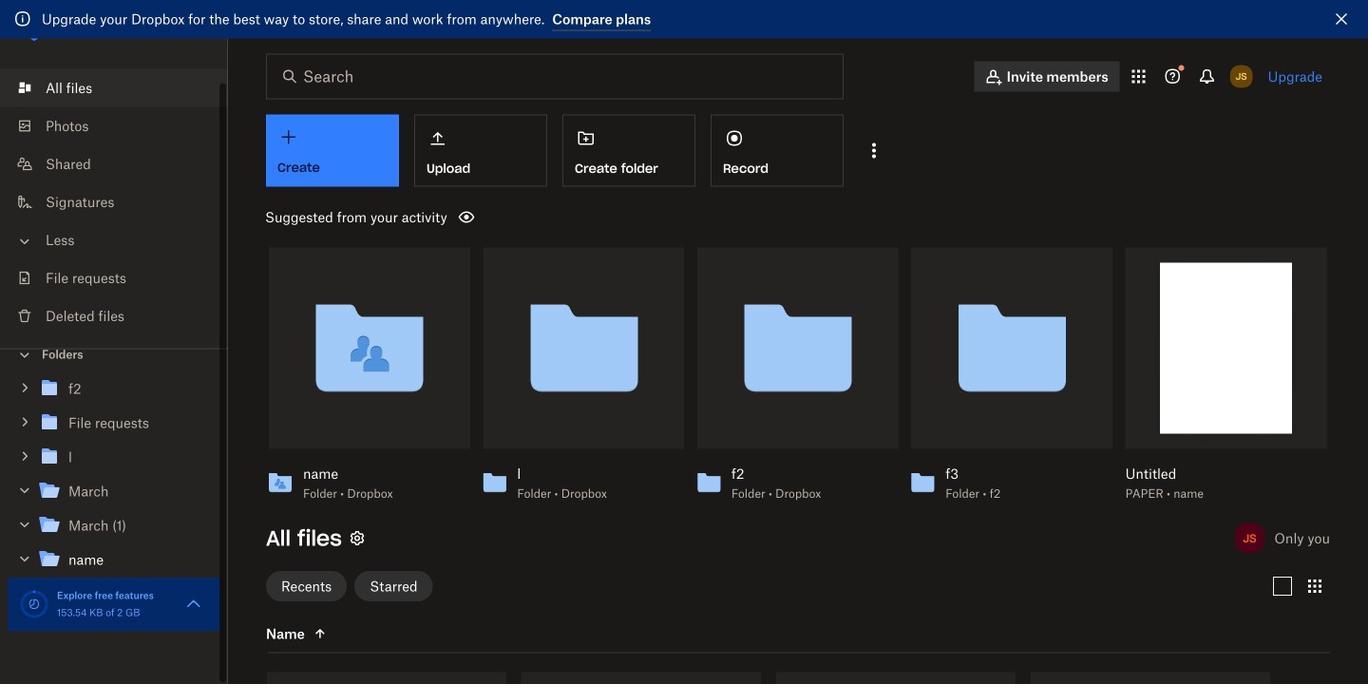 Task type: vqa. For each thing, say whether or not it's contained in the screenshot.
Folder, March row
yes



Task type: locate. For each thing, give the bounding box(es) containing it.
quota usage image
[[19, 589, 49, 620]]

group
[[0, 368, 228, 591]]

quota usage progress bar
[[19, 589, 49, 620]]

list
[[0, 58, 228, 348]]

alert
[[0, 0, 1369, 38]]

folder, f2 row
[[267, 672, 507, 684]]

less image
[[15, 232, 34, 251]]

list item
[[0, 69, 228, 107]]

folder, file requests row
[[522, 672, 761, 684]]

folder settings image
[[346, 527, 369, 550]]



Task type: describe. For each thing, give the bounding box(es) containing it.
Search in folder "Dropbox" text field
[[303, 65, 804, 88]]

folder, march row
[[1031, 672, 1271, 684]]

dropbox image
[[15, 12, 53, 50]]

folder, l row
[[777, 672, 1016, 684]]



